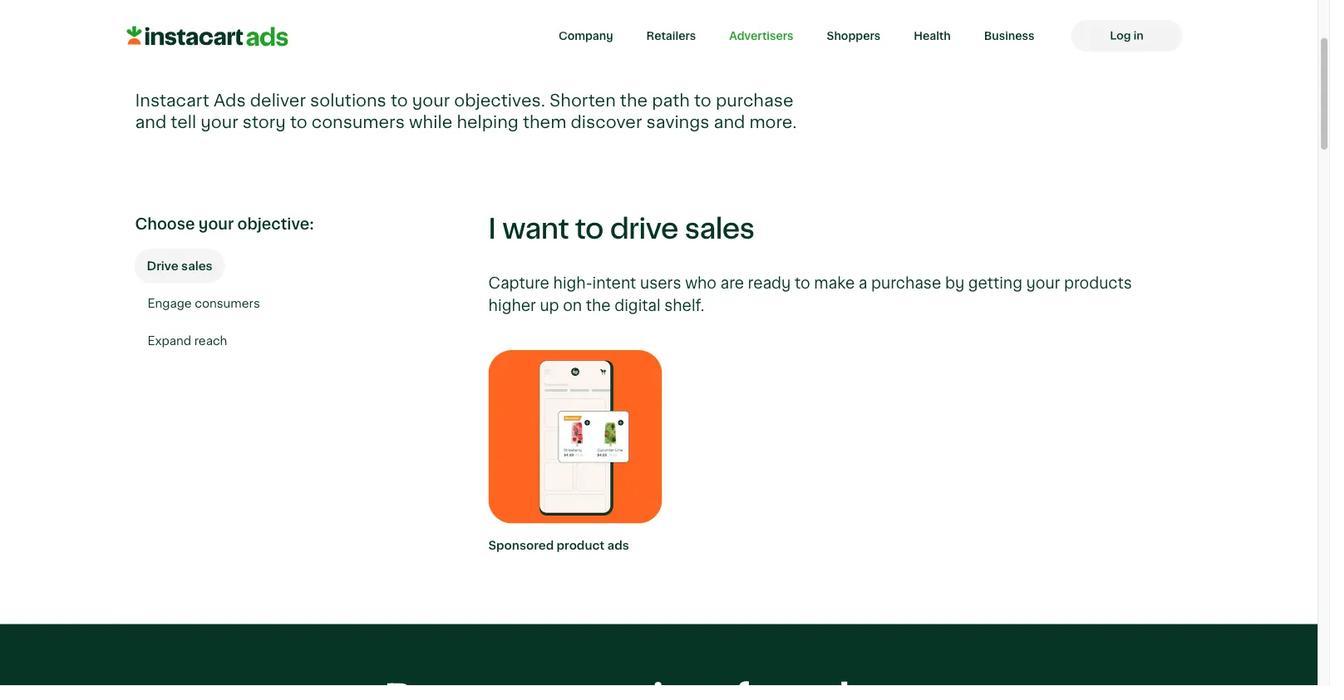 Task type: vqa. For each thing, say whether or not it's contained in the screenshot.
Sponsored product ads
yes



Task type: describe. For each thing, give the bounding box(es) containing it.
a
[[859, 275, 868, 291]]

purchase inside capture high-intent users who are ready to make a purchase by getting your products higher up on the digital shelf.
[[872, 275, 942, 291]]

1 and from the left
[[135, 114, 167, 132]]

in
[[1134, 30, 1144, 41]]

users
[[640, 275, 682, 291]]

shoppers
[[827, 30, 881, 42]]

ready
[[748, 275, 791, 291]]

i
[[489, 215, 496, 244]]

objectives.
[[454, 92, 545, 110]]

to right path
[[694, 92, 712, 110]]

company button
[[542, 20, 630, 52]]

shelf.
[[665, 298, 705, 314]]

intent
[[593, 275, 637, 291]]

engage consumers
[[148, 298, 260, 310]]

0 horizontal spatial consumers
[[195, 298, 260, 310]]

health
[[914, 30, 951, 42]]

products
[[1065, 275, 1133, 291]]

sponsored product ads image
[[489, 350, 662, 524]]

your right choose
[[199, 217, 234, 233]]

the inside capture high-intent users who are ready to make a purchase by getting your products higher up on the digital shelf.
[[586, 298, 611, 314]]

up
[[540, 298, 559, 314]]

the inside instacart ads deliver solutions to your objectives. shorten the path to purchase and tell your story to consumers while helping them discover savings and more.
[[620, 92, 648, 110]]

tell
[[171, 114, 196, 132]]

want
[[503, 215, 569, 244]]

advertisers button
[[713, 20, 810, 52]]

expand
[[148, 335, 191, 348]]

business
[[984, 30, 1035, 42]]

deliver
[[250, 92, 306, 110]]

purchase inside instacart ads deliver solutions to your objectives. shorten the path to purchase and tell your story to consumers while helping them discover savings and more.
[[716, 92, 794, 110]]

to right want
[[576, 215, 604, 244]]

digital
[[615, 298, 661, 314]]

by
[[945, 275, 965, 291]]

your inside capture high-intent users who are ready to make a purchase by getting your products higher up on the digital shelf.
[[1027, 275, 1061, 291]]

2 and from the left
[[714, 114, 745, 132]]

drive
[[147, 260, 179, 273]]

0 horizontal spatial sales
[[181, 260, 213, 273]]

story
[[243, 114, 286, 132]]

choose
[[135, 217, 195, 233]]

capture high-intent users who are ready to make a purchase by getting your products higher up on the digital shelf.
[[489, 275, 1133, 314]]

ads
[[608, 540, 629, 552]]

engage
[[148, 298, 192, 310]]

log
[[1110, 30, 1131, 41]]

who
[[685, 275, 717, 291]]

company
[[559, 30, 613, 42]]

i want to drive sales
[[489, 215, 755, 244]]

sponsored
[[489, 540, 554, 552]]

drive sales
[[147, 260, 213, 273]]



Task type: locate. For each thing, give the bounding box(es) containing it.
to right solutions
[[391, 92, 408, 110]]

1 horizontal spatial the
[[620, 92, 648, 110]]

1 vertical spatial the
[[586, 298, 611, 314]]

log in
[[1110, 30, 1144, 41]]

1 horizontal spatial and
[[714, 114, 745, 132]]

health button
[[898, 20, 968, 52]]

the
[[620, 92, 648, 110], [586, 298, 611, 314]]

consumers
[[312, 114, 405, 132], [195, 298, 260, 310]]

solutions
[[310, 92, 387, 110]]

sales up are
[[685, 215, 755, 244]]

expand reach
[[148, 335, 227, 348]]

0 horizontal spatial the
[[586, 298, 611, 314]]

higher
[[489, 298, 536, 314]]

to down the deliver
[[290, 114, 307, 132]]

retailers
[[647, 30, 696, 42]]

1 horizontal spatial sales
[[685, 215, 755, 244]]

high-
[[553, 275, 593, 291]]

instacart ads deliver solutions to your objectives. shorten the path to purchase and tell your story to consumers while helping them discover savings and more.
[[135, 92, 797, 132]]

1 horizontal spatial consumers
[[312, 114, 405, 132]]

the right on
[[586, 298, 611, 314]]

product
[[557, 540, 605, 552]]

your up while
[[412, 92, 450, 110]]

shorten
[[550, 92, 616, 110]]

consumers inside instacart ads deliver solutions to your objectives. shorten the path to purchase and tell your story to consumers while helping them discover savings and more.
[[312, 114, 405, 132]]

1 vertical spatial purchase
[[872, 275, 942, 291]]

consumers up reach
[[195, 298, 260, 310]]

to
[[391, 92, 408, 110], [694, 92, 712, 110], [290, 114, 307, 132], [576, 215, 604, 244], [795, 275, 811, 291]]

retailers button
[[630, 20, 713, 52]]

purchase up the more.
[[716, 92, 794, 110]]

purchase right a
[[872, 275, 942, 291]]

0 horizontal spatial purchase
[[716, 92, 794, 110]]

0 vertical spatial purchase
[[716, 92, 794, 110]]

shoppers button
[[810, 20, 898, 52]]

your down ads
[[201, 114, 238, 132]]

choose your objective:
[[135, 217, 314, 233]]

drive
[[610, 215, 679, 244]]

purchase
[[716, 92, 794, 110], [872, 275, 942, 291]]

objective:
[[238, 217, 314, 233]]

sales right drive
[[181, 260, 213, 273]]

0 vertical spatial sales
[[685, 215, 755, 244]]

consumers down solutions
[[312, 114, 405, 132]]

sponsored product ads
[[489, 540, 629, 552]]

path
[[652, 92, 690, 110]]

and down instacart
[[135, 114, 167, 132]]

on
[[563, 298, 582, 314]]

are
[[721, 275, 744, 291]]

instacart
[[135, 92, 209, 110]]

helping
[[457, 114, 519, 132]]

getting
[[969, 275, 1023, 291]]

your right getting
[[1027, 275, 1061, 291]]

1 vertical spatial sales
[[181, 260, 213, 273]]

log in link
[[1072, 20, 1183, 52]]

more.
[[750, 114, 797, 132]]

savings
[[647, 114, 710, 132]]

0 horizontal spatial and
[[135, 114, 167, 132]]

reach
[[194, 335, 227, 348]]

and
[[135, 114, 167, 132], [714, 114, 745, 132]]

while
[[409, 114, 453, 132]]

0 vertical spatial the
[[620, 92, 648, 110]]

to left make
[[795, 275, 811, 291]]

the up discover
[[620, 92, 648, 110]]

advertisers
[[730, 30, 794, 42]]

make
[[814, 275, 855, 291]]

0 vertical spatial consumers
[[312, 114, 405, 132]]

them
[[523, 114, 567, 132]]

discover
[[571, 114, 642, 132]]

1 vertical spatial consumers
[[195, 298, 260, 310]]

to inside capture high-intent users who are ready to make a purchase by getting your products higher up on the digital shelf.
[[795, 275, 811, 291]]

and left the more.
[[714, 114, 745, 132]]

business button
[[968, 20, 1052, 52]]

capture
[[489, 275, 550, 291]]

ads
[[214, 92, 246, 110]]

sales
[[685, 215, 755, 244], [181, 260, 213, 273]]

1 horizontal spatial purchase
[[872, 275, 942, 291]]

your
[[412, 92, 450, 110], [201, 114, 238, 132], [199, 217, 234, 233], [1027, 275, 1061, 291]]



